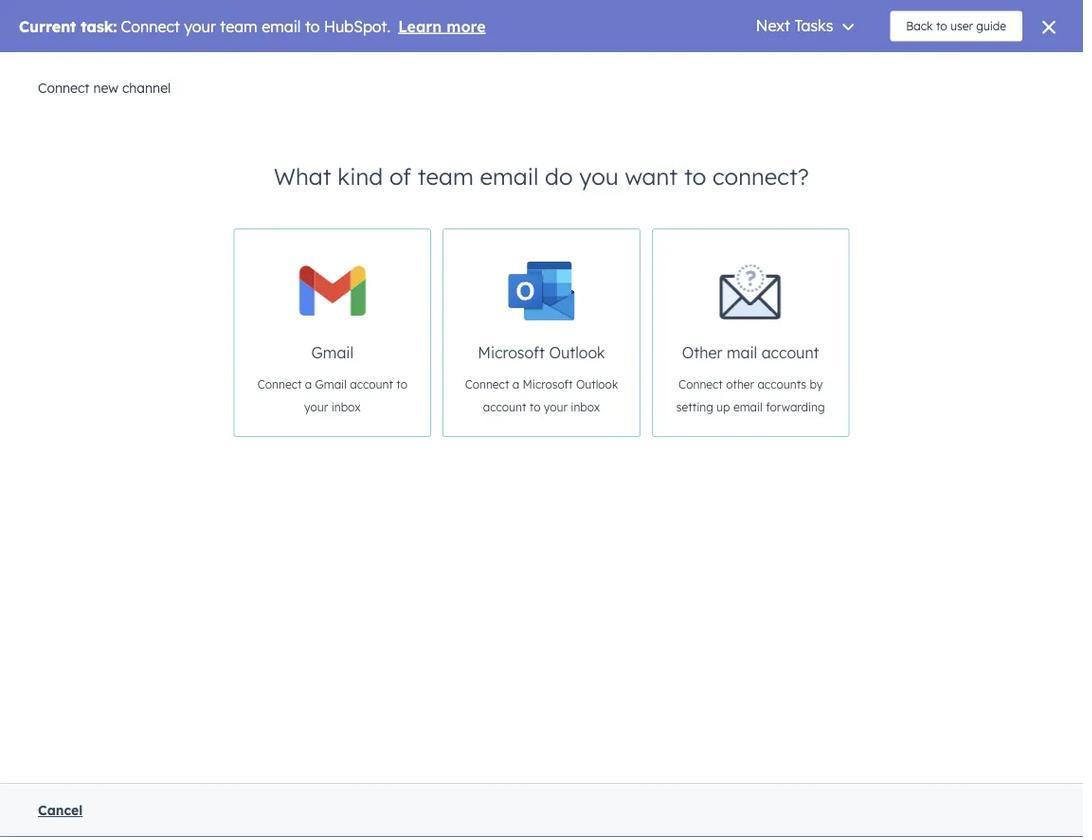 Task type: describe. For each thing, give the bounding box(es) containing it.
connect a microsoft outlook account to your inbox
[[465, 377, 619, 414]]

connect new channel
[[38, 80, 171, 96]]

other
[[683, 343, 723, 362]]

2 menu item from the left
[[903, 52, 939, 83]]

account inside connect a microsoft outlook account to your inbox
[[483, 400, 527, 414]]

microsoft outlook
[[478, 343, 606, 362]]

connect for other mail account
[[679, 377, 723, 392]]

email inside connect other accounts by setting up email forwarding
[[734, 400, 763, 414]]

connect?
[[713, 162, 810, 191]]

do
[[545, 162, 573, 191]]

inbox inside connect a microsoft outlook account to your inbox
[[571, 400, 601, 414]]

cancel button
[[38, 799, 83, 822]]

accounts
[[758, 377, 807, 392]]

connect a gmail account to your inbox
[[258, 377, 408, 414]]

up
[[717, 400, 731, 414]]

channel
[[122, 80, 171, 96]]

your inside the connect a gmail account to your inbox
[[304, 400, 328, 414]]

want
[[625, 162, 678, 191]]

other
[[727, 377, 755, 392]]

connect new channel heading
[[38, 77, 171, 100]]

outlook inside connect a microsoft outlook account to your inbox
[[576, 377, 619, 392]]

connect for gmail
[[258, 377, 302, 392]]

settings link
[[877, 57, 901, 77]]

calling icon button
[[761, 55, 793, 80]]

cancel
[[38, 802, 83, 819]]

self made button
[[940, 52, 1059, 83]]

0 vertical spatial outlook
[[549, 343, 606, 362]]

by
[[810, 377, 823, 392]]

new
[[93, 80, 119, 96]]

what kind of team email do you want to connect?
[[274, 162, 810, 191]]

none checkbox containing gmail
[[234, 229, 432, 437]]

calling icon image
[[769, 60, 786, 77]]

hubspot link
[[23, 56, 71, 79]]

of
[[390, 162, 412, 191]]

team
[[418, 162, 474, 191]]

help image
[[848, 61, 866, 78]]

made
[[998, 59, 1031, 75]]



Task type: vqa. For each thing, say whether or not it's contained in the screenshot.
onboarding.steps.finalStep.title image
no



Task type: locate. For each thing, give the bounding box(es) containing it.
other mail account
[[683, 343, 820, 362]]

microsoft
[[478, 343, 545, 362], [523, 377, 573, 392]]

ruby anderson image
[[952, 59, 969, 76]]

your
[[304, 400, 328, 414], [544, 400, 568, 414]]

to
[[685, 162, 707, 191], [397, 377, 408, 392], [530, 400, 541, 414]]

help button
[[841, 52, 873, 83]]

account
[[762, 343, 820, 362], [350, 377, 394, 392], [483, 400, 527, 414]]

account inside the connect a gmail account to your inbox
[[350, 377, 394, 392]]

email down the other
[[734, 400, 763, 414]]

1 horizontal spatial to
[[530, 400, 541, 414]]

1 a from the left
[[305, 377, 312, 392]]

2 a from the left
[[513, 377, 520, 392]]

to inside the connect a gmail account to your inbox
[[397, 377, 408, 392]]

settings image
[[880, 60, 897, 77]]

self made
[[973, 59, 1031, 75]]

email
[[480, 162, 539, 191], [734, 400, 763, 414]]

a inside connect a microsoft outlook account to your inbox
[[513, 377, 520, 392]]

self
[[973, 59, 995, 75]]

None checkbox
[[234, 229, 432, 437]]

1 horizontal spatial email
[[734, 400, 763, 414]]

1 horizontal spatial account
[[483, 400, 527, 414]]

0 horizontal spatial account
[[350, 377, 394, 392]]

a inside the connect a gmail account to your inbox
[[305, 377, 312, 392]]

self made menu
[[732, 52, 1061, 83]]

connect inside connect a microsoft outlook account to your inbox
[[465, 377, 510, 392]]

microsoft down microsoft outlook
[[523, 377, 573, 392]]

1 menu item from the left
[[795, 52, 839, 83]]

0 vertical spatial gmail
[[312, 343, 354, 362]]

inbox inside the connect a gmail account to your inbox
[[332, 400, 361, 414]]

None checkbox
[[443, 229, 641, 437], [652, 229, 850, 437], [443, 229, 641, 437], [652, 229, 850, 437]]

to inside connect a microsoft outlook account to your inbox
[[530, 400, 541, 414]]

1 your from the left
[[304, 400, 328, 414]]

0 vertical spatial account
[[762, 343, 820, 362]]

connect inside heading
[[38, 80, 90, 96]]

0 vertical spatial email
[[480, 162, 539, 191]]

1 vertical spatial to
[[397, 377, 408, 392]]

your inside connect a microsoft outlook account to your inbox
[[544, 400, 568, 414]]

a for gmail
[[305, 377, 312, 392]]

0 horizontal spatial a
[[305, 377, 312, 392]]

0 horizontal spatial menu item
[[795, 52, 839, 83]]

forwarding
[[766, 400, 826, 414]]

0 horizontal spatial to
[[397, 377, 408, 392]]

connect other accounts by setting up email forwarding
[[677, 377, 826, 414]]

1 vertical spatial outlook
[[576, 377, 619, 392]]

a for microsoft outlook
[[513, 377, 520, 392]]

setting
[[677, 400, 714, 414]]

gmail
[[312, 343, 354, 362], [315, 377, 347, 392]]

2 inbox from the left
[[571, 400, 601, 414]]

outlook up connect a microsoft outlook account to your inbox
[[549, 343, 606, 362]]

menu item
[[795, 52, 839, 83], [903, 52, 939, 83]]

1 horizontal spatial menu item
[[903, 52, 939, 83]]

you
[[580, 162, 619, 191]]

upgrade link
[[734, 57, 757, 77]]

menu item left 'help' dropdown button
[[795, 52, 839, 83]]

2 horizontal spatial to
[[685, 162, 707, 191]]

mail
[[727, 343, 758, 362]]

2 your from the left
[[544, 400, 568, 414]]

0 vertical spatial microsoft
[[478, 343, 545, 362]]

0 vertical spatial to
[[685, 162, 707, 191]]

2 horizontal spatial account
[[762, 343, 820, 362]]

kind
[[338, 162, 383, 191]]

0 horizontal spatial your
[[304, 400, 328, 414]]

connect inside connect other accounts by setting up email forwarding
[[679, 377, 723, 392]]

what
[[274, 162, 332, 191]]

email left "do"
[[480, 162, 539, 191]]

0 horizontal spatial inbox
[[332, 400, 361, 414]]

connect
[[38, 80, 90, 96], [258, 377, 302, 392], [465, 377, 510, 392], [679, 377, 723, 392]]

upgrade image
[[737, 60, 754, 77]]

gmail inside the connect a gmail account to your inbox
[[315, 377, 347, 392]]

2 vertical spatial to
[[530, 400, 541, 414]]

1 vertical spatial account
[[350, 377, 394, 392]]

connect inside the connect a gmail account to your inbox
[[258, 377, 302, 392]]

microsoft inside connect a microsoft outlook account to your inbox
[[523, 377, 573, 392]]

2 vertical spatial account
[[483, 400, 527, 414]]

inbox
[[332, 400, 361, 414], [571, 400, 601, 414]]

1 horizontal spatial inbox
[[571, 400, 601, 414]]

a
[[305, 377, 312, 392], [513, 377, 520, 392]]

connect for microsoft outlook
[[465, 377, 510, 392]]

1 vertical spatial gmail
[[315, 377, 347, 392]]

1 inbox from the left
[[332, 400, 361, 414]]

0 horizontal spatial email
[[480, 162, 539, 191]]

1 horizontal spatial your
[[544, 400, 568, 414]]

menu item right "settings" link at the top of page
[[903, 52, 939, 83]]

outlook down microsoft outlook
[[576, 377, 619, 392]]

1 vertical spatial microsoft
[[523, 377, 573, 392]]

outlook
[[549, 343, 606, 362], [576, 377, 619, 392]]

hubspot image
[[34, 56, 57, 79]]

1 vertical spatial email
[[734, 400, 763, 414]]

microsoft up connect a microsoft outlook account to your inbox
[[478, 343, 545, 362]]

1 horizontal spatial a
[[513, 377, 520, 392]]



